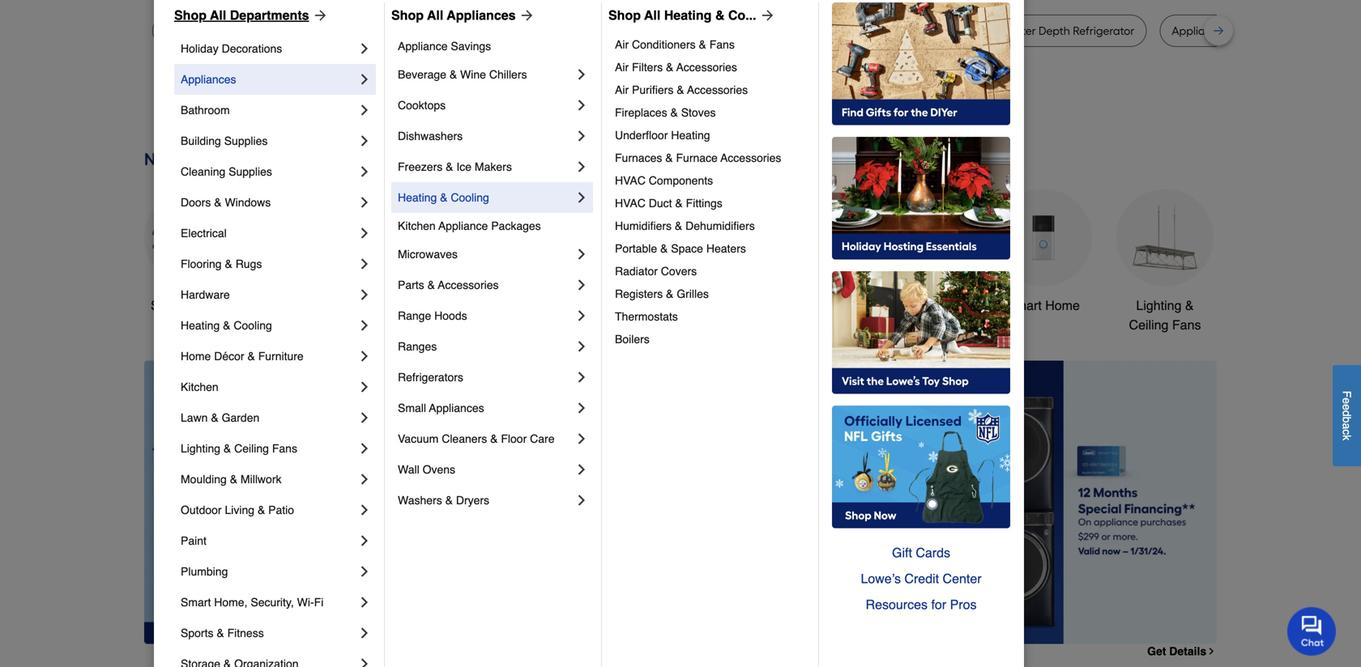 Task type: vqa. For each thing, say whether or not it's contained in the screenshot.
Verified Pro
no



Task type: locate. For each thing, give the bounding box(es) containing it.
tools
[[421, 298, 451, 313], [805, 298, 835, 313]]

1 tools from the left
[[421, 298, 451, 313]]

building supplies
[[181, 135, 268, 148]]

1 horizontal spatial refrigerator
[[597, 24, 659, 38]]

air for air purifiers & accessories
[[615, 83, 629, 96]]

0 vertical spatial supplies
[[224, 135, 268, 148]]

chevron right image for parts & accessories
[[574, 277, 590, 293]]

heating down shop all deals
[[181, 319, 220, 332]]

1 vertical spatial home
[[181, 350, 211, 363]]

range
[[398, 310, 431, 323]]

cooling up kitchen appliance packages at the top
[[451, 191, 490, 204]]

refrigerator up savings
[[433, 24, 495, 38]]

fans
[[710, 38, 735, 51], [1173, 318, 1202, 333], [272, 443, 297, 456]]

0 vertical spatial heating & cooling link
[[398, 182, 574, 213]]

underfloor heating
[[615, 129, 711, 142]]

appliances down the "holiday"
[[181, 73, 236, 86]]

1 horizontal spatial tools
[[805, 298, 835, 313]]

0 horizontal spatial tools
[[421, 298, 451, 313]]

1 vertical spatial lighting & ceiling fans
[[181, 443, 297, 456]]

heating & cooling link down 'makers'
[[398, 182, 574, 213]]

1 shop from the left
[[174, 8, 207, 23]]

rugs
[[236, 258, 262, 271]]

recommended searches for you heading
[[144, 0, 1218, 2]]

0 horizontal spatial heating & cooling link
[[181, 310, 357, 341]]

1 vertical spatial outdoor
[[181, 504, 222, 517]]

flooring & rugs
[[181, 258, 262, 271]]

building supplies link
[[181, 126, 357, 156]]

chevron right image for cooktops
[[574, 97, 590, 113]]

bathroom link
[[181, 95, 357, 126], [874, 189, 971, 316]]

1 horizontal spatial smart
[[1008, 298, 1042, 313]]

holiday
[[181, 42, 219, 55]]

chevron right image for dishwashers
[[574, 128, 590, 144]]

ovens
[[423, 464, 456, 477]]

holiday hosting essentials. image
[[833, 137, 1011, 260]]

all up ge profile refrigerator
[[427, 8, 444, 23]]

supplies up cleaning supplies
[[224, 135, 268, 148]]

tools up equipment
[[805, 298, 835, 313]]

0 vertical spatial decorations
[[222, 42, 282, 55]]

2 profile from the left
[[828, 24, 860, 38]]

radiator covers link
[[615, 260, 807, 283]]

2 hvac from the top
[[615, 197, 646, 210]]

departments
[[230, 8, 309, 23]]

0 horizontal spatial ceiling
[[234, 443, 269, 456]]

all up holiday decorations
[[210, 8, 226, 23]]

floor
[[501, 433, 527, 446]]

makers
[[475, 161, 512, 173]]

filters
[[632, 61, 663, 74]]

e up b
[[1341, 404, 1354, 411]]

1 vertical spatial air
[[615, 61, 629, 74]]

kitchen inside 'link'
[[181, 381, 219, 394]]

vacuum
[[398, 433, 439, 446]]

parts & accessories link
[[398, 270, 574, 301]]

heating & cooling
[[398, 191, 490, 204], [181, 319, 272, 332]]

1 horizontal spatial ge
[[810, 24, 826, 38]]

christmas decorations
[[523, 298, 592, 333]]

chevron right image
[[357, 41, 373, 57], [574, 97, 590, 113], [357, 164, 373, 180], [357, 225, 373, 242], [574, 246, 590, 263], [574, 277, 590, 293], [357, 318, 373, 334], [574, 339, 590, 355], [357, 349, 373, 365], [574, 400, 590, 417], [357, 410, 373, 426], [574, 431, 590, 447], [357, 441, 373, 457], [574, 462, 590, 478], [574, 493, 590, 509], [357, 503, 373, 519], [357, 564, 373, 580], [357, 595, 373, 611], [357, 626, 373, 642], [1207, 647, 1218, 657], [357, 657, 373, 668]]

ceiling
[[1130, 318, 1169, 333], [234, 443, 269, 456]]

doors & windows link
[[181, 187, 357, 218]]

1 horizontal spatial outdoor
[[755, 298, 801, 313]]

accessories up hvac components link
[[721, 152, 782, 165]]

2 ge from the left
[[810, 24, 826, 38]]

1 horizontal spatial lighting
[[1137, 298, 1182, 313]]

new deals every day during 25 days of deals image
[[144, 146, 1218, 173]]

kitchen up the lawn
[[181, 381, 219, 394]]

appliance down ge profile refrigerator
[[398, 40, 448, 53]]

appliances up cleaners
[[429, 402, 484, 415]]

small appliances link
[[398, 393, 574, 424]]

hvac inside hvac components link
[[615, 174, 646, 187]]

sports
[[181, 627, 214, 640]]

accessories up fireplaces & stoves link
[[687, 83, 748, 96]]

0 vertical spatial lighting & ceiling fans link
[[1117, 189, 1214, 335]]

heating down recommended searches for you heading on the top of the page
[[665, 8, 712, 23]]

0 horizontal spatial lighting
[[181, 443, 221, 456]]

portable & space heaters
[[615, 242, 746, 255]]

shop up the french door refrigerator
[[609, 8, 641, 23]]

1 refrigerator from the left
[[433, 24, 495, 38]]

tools down the parts & accessories
[[421, 298, 451, 313]]

2 vertical spatial appliances
[[429, 402, 484, 415]]

chevron right image
[[574, 66, 590, 83], [357, 71, 373, 88], [357, 102, 373, 118], [574, 128, 590, 144], [357, 133, 373, 149], [574, 159, 590, 175], [574, 190, 590, 206], [357, 195, 373, 211], [357, 256, 373, 272], [357, 287, 373, 303], [574, 308, 590, 324], [574, 370, 590, 386], [357, 379, 373, 396], [357, 472, 373, 488], [357, 533, 373, 550]]

1 vertical spatial supplies
[[229, 165, 272, 178]]

0 vertical spatial kitchen
[[398, 220, 436, 233]]

ge for ge profile
[[810, 24, 826, 38]]

air for air conditioners & fans
[[615, 38, 629, 51]]

chevron right image for paint
[[357, 533, 373, 550]]

electrical
[[181, 227, 227, 240]]

outdoor down moulding
[[181, 504, 222, 517]]

heating & cooling down deals
[[181, 319, 272, 332]]

arrow right image
[[309, 7, 329, 24], [516, 7, 535, 24], [1188, 503, 1204, 519]]

refrigerator right depth
[[1074, 24, 1135, 38]]

appliances
[[447, 8, 516, 23], [181, 73, 236, 86], [429, 402, 484, 415]]

washers
[[398, 494, 442, 507]]

fans for air conditioners & fans link
[[710, 38, 735, 51]]

0 horizontal spatial shop
[[174, 8, 207, 23]]

hvac up humidifiers
[[615, 197, 646, 210]]

3 refrigerator from the left
[[1074, 24, 1135, 38]]

outdoor for outdoor tools & equipment
[[755, 298, 801, 313]]

microwaves
[[398, 248, 458, 261]]

0 horizontal spatial cooling
[[234, 319, 272, 332]]

accessories for air purifiers & accessories
[[687, 83, 748, 96]]

chevron right image for building supplies
[[357, 133, 373, 149]]

1 horizontal spatial heating & cooling link
[[398, 182, 574, 213]]

appliances up savings
[[447, 8, 516, 23]]

0 vertical spatial home
[[1046, 298, 1080, 313]]

1 vertical spatial decorations
[[523, 318, 592, 333]]

tools inside tools 'link'
[[421, 298, 451, 313]]

smart home link
[[995, 189, 1093, 316]]

heating down freezers
[[398, 191, 437, 204]]

boilers
[[615, 333, 650, 346]]

faucets
[[680, 298, 726, 313]]

cooling
[[451, 191, 490, 204], [234, 319, 272, 332]]

1 horizontal spatial cooling
[[451, 191, 490, 204]]

appliance up 'microwaves' link
[[439, 220, 488, 233]]

2 vertical spatial kitchen
[[181, 381, 219, 394]]

0 vertical spatial ceiling
[[1130, 318, 1169, 333]]

f e e d b a c k
[[1341, 391, 1354, 441]]

& inside lighting & ceiling fans
[[1186, 298, 1195, 313]]

smart inside smart home link
[[1008, 298, 1042, 313]]

1 horizontal spatial home
[[1046, 298, 1080, 313]]

decorations for holiday
[[222, 42, 282, 55]]

gift cards
[[893, 546, 951, 561]]

chevron right image for refrigerators
[[574, 370, 590, 386]]

officially licensed n f l gifts. shop now. image
[[833, 406, 1011, 529]]

kitchen up the microwaves
[[398, 220, 436, 233]]

freezers
[[398, 161, 443, 173]]

wall ovens
[[398, 464, 456, 477]]

all right the shop
[[184, 298, 198, 313]]

air left the "filters"
[[615, 61, 629, 74]]

smart inside smart home, security, wi-fi link
[[181, 597, 211, 610]]

heating & cooling link for chevron right image associated with heating & cooling
[[398, 182, 574, 213]]

shop up the "holiday"
[[174, 8, 207, 23]]

resources for pros link
[[833, 593, 1011, 619]]

outdoor inside outdoor tools & equipment
[[755, 298, 801, 313]]

tools inside outdoor tools & equipment
[[805, 298, 835, 313]]

home inside smart home link
[[1046, 298, 1080, 313]]

2 horizontal spatial shop
[[609, 8, 641, 23]]

profile for ge profile refrigerator
[[398, 24, 430, 38]]

1 horizontal spatial bathroom
[[894, 298, 951, 313]]

2 refrigerator from the left
[[597, 24, 659, 38]]

thermostats link
[[615, 306, 807, 328]]

0 vertical spatial bathroom
[[181, 104, 230, 117]]

ge for ge profile refrigerator
[[380, 24, 396, 38]]

chevron right image for flooring & rugs
[[357, 256, 373, 272]]

shop all heating & co...
[[609, 8, 757, 23]]

2 vertical spatial air
[[615, 83, 629, 96]]

home inside home décor & furniture link
[[181, 350, 211, 363]]

chevron right image for wall ovens
[[574, 462, 590, 478]]

supplies for building supplies
[[224, 135, 268, 148]]

wall ovens link
[[398, 455, 574, 486]]

0 horizontal spatial refrigerator
[[433, 24, 495, 38]]

0 horizontal spatial kitchen
[[181, 381, 219, 394]]

0 horizontal spatial outdoor
[[181, 504, 222, 517]]

plumbing link
[[181, 557, 357, 588]]

furnaces & furnace accessories
[[615, 152, 782, 165]]

0 horizontal spatial ge
[[380, 24, 396, 38]]

refrigerators
[[398, 371, 464, 384]]

space
[[671, 242, 704, 255]]

lowe's credit center
[[861, 572, 982, 587]]

0 horizontal spatial decorations
[[222, 42, 282, 55]]

1 horizontal spatial shop
[[392, 8, 424, 23]]

registers & grilles
[[615, 288, 709, 301]]

arrow right image for shop all appliances
[[516, 7, 535, 24]]

0 vertical spatial outdoor
[[755, 298, 801, 313]]

humidifiers & dehumidifiers
[[615, 220, 755, 233]]

3 shop from the left
[[609, 8, 641, 23]]

lighting
[[1137, 298, 1182, 313], [181, 443, 221, 456]]

accessories up air purifiers & accessories link
[[677, 61, 738, 74]]

all up conditioners
[[645, 8, 661, 23]]

1 horizontal spatial bathroom link
[[874, 189, 971, 316]]

0 horizontal spatial lighting & ceiling fans link
[[181, 434, 357, 464]]

chevron right image for doors & windows
[[357, 195, 373, 211]]

kitchen down the radiator covers at the top
[[633, 298, 676, 313]]

fireplaces & stoves link
[[615, 101, 807, 124]]

1 vertical spatial smart
[[181, 597, 211, 610]]

smart for smart home
[[1008, 298, 1042, 313]]

0 vertical spatial hvac
[[615, 174, 646, 187]]

0 horizontal spatial arrow right image
[[309, 7, 329, 24]]

supplies up windows
[[229, 165, 272, 178]]

visit the lowe's toy shop. image
[[833, 272, 1011, 395]]

e up d
[[1341, 398, 1354, 404]]

2 shop from the left
[[392, 8, 424, 23]]

air down the french door refrigerator
[[615, 38, 629, 51]]

beverage
[[398, 68, 447, 81]]

air up fireplaces
[[615, 83, 629, 96]]

shop up ge profile refrigerator
[[392, 8, 424, 23]]

profile for ge profile
[[828, 24, 860, 38]]

1 profile from the left
[[398, 24, 430, 38]]

1 vertical spatial appliance
[[439, 220, 488, 233]]

bathroom
[[181, 104, 230, 117], [894, 298, 951, 313]]

1 ge from the left
[[380, 24, 396, 38]]

smart home
[[1008, 298, 1080, 313]]

1 horizontal spatial ceiling
[[1130, 318, 1169, 333]]

cooktops
[[398, 99, 446, 112]]

small appliances
[[398, 402, 484, 415]]

hvac inside hvac duct & fittings link
[[615, 197, 646, 210]]

0 horizontal spatial fans
[[272, 443, 297, 456]]

2 vertical spatial fans
[[272, 443, 297, 456]]

all
[[210, 8, 226, 23], [427, 8, 444, 23], [645, 8, 661, 23], [184, 298, 198, 313]]

1 air from the top
[[615, 38, 629, 51]]

french
[[532, 24, 567, 38]]

1 vertical spatial lighting
[[181, 443, 221, 456]]

1 vertical spatial bathroom
[[894, 298, 951, 313]]

1 horizontal spatial profile
[[828, 24, 860, 38]]

1 vertical spatial kitchen
[[633, 298, 676, 313]]

french door refrigerator
[[532, 24, 659, 38]]

gift
[[893, 546, 913, 561]]

furnaces
[[615, 152, 663, 165]]

portable
[[615, 242, 658, 255]]

0 vertical spatial smart
[[1008, 298, 1042, 313]]

2 air from the top
[[615, 61, 629, 74]]

1 vertical spatial heating & cooling link
[[181, 310, 357, 341]]

electrical link
[[181, 218, 357, 249]]

0 vertical spatial air
[[615, 38, 629, 51]]

humidifiers & dehumidifiers link
[[615, 215, 807, 238]]

0 horizontal spatial smart
[[181, 597, 211, 610]]

accessories for furnaces & furnace accessories
[[721, 152, 782, 165]]

chevron right image for cleaning supplies
[[357, 164, 373, 180]]

1 hvac from the top
[[615, 174, 646, 187]]

chevron right image inside get details link
[[1207, 647, 1218, 657]]

millwork
[[241, 473, 282, 486]]

heating
[[665, 8, 712, 23], [671, 129, 711, 142], [398, 191, 437, 204], [181, 319, 220, 332]]

1 horizontal spatial lighting & ceiling fans
[[1130, 298, 1202, 333]]

0 vertical spatial bathroom link
[[181, 95, 357, 126]]

chevron right image for range hoods
[[574, 308, 590, 324]]

arrow right image inside shop all appliances link
[[516, 7, 535, 24]]

0 horizontal spatial bathroom
[[181, 104, 230, 117]]

decorations down christmas
[[523, 318, 592, 333]]

0 vertical spatial lighting
[[1137, 298, 1182, 313]]

2 horizontal spatial fans
[[1173, 318, 1202, 333]]

1 horizontal spatial kitchen
[[398, 220, 436, 233]]

chevron right image for small appliances
[[574, 400, 590, 417]]

0 horizontal spatial profile
[[398, 24, 430, 38]]

cooling up home décor & furniture
[[234, 319, 272, 332]]

2 tools from the left
[[805, 298, 835, 313]]

lawn & garden link
[[181, 403, 357, 434]]

get
[[1148, 645, 1167, 658]]

1 horizontal spatial heating & cooling
[[398, 191, 490, 204]]

1 horizontal spatial lighting & ceiling fans link
[[1117, 189, 1214, 335]]

heating & cooling link up furniture
[[181, 310, 357, 341]]

accessories for air filters & accessories
[[677, 61, 738, 74]]

up to 30 percent off select major appliances. plus, save up to an extra $750 on major appliances. image
[[432, 361, 1218, 645]]

0 horizontal spatial heating & cooling
[[181, 319, 272, 332]]

scroll to item #2 image
[[784, 616, 823, 622]]

credit
[[905, 572, 940, 587]]

2 horizontal spatial refrigerator
[[1074, 24, 1135, 38]]

door
[[569, 24, 594, 38]]

air filters & accessories link
[[615, 56, 807, 79]]

heating & cooling down freezers & ice makers
[[398, 191, 490, 204]]

2 e from the top
[[1341, 404, 1354, 411]]

1 horizontal spatial arrow right image
[[516, 7, 535, 24]]

2 horizontal spatial kitchen
[[633, 298, 676, 313]]

cleaners
[[442, 433, 487, 446]]

refrigerator for ge profile refrigerator
[[433, 24, 495, 38]]

decorations down shop all departments link
[[222, 42, 282, 55]]

0 horizontal spatial home
[[181, 350, 211, 363]]

kitchen appliance packages
[[398, 220, 541, 233]]

chevron right image for lighting & ceiling fans
[[357, 441, 373, 457]]

1 vertical spatial hvac
[[615, 197, 646, 210]]

arrow right image inside shop all departments link
[[309, 7, 329, 24]]

depth
[[1039, 24, 1071, 38]]

outdoor up equipment
[[755, 298, 801, 313]]

1 vertical spatial fans
[[1173, 318, 1202, 333]]

refrigerator up conditioners
[[597, 24, 659, 38]]

& inside outdoor tools & equipment
[[839, 298, 847, 313]]

shop for shop all heating & co...
[[609, 8, 641, 23]]

1 horizontal spatial decorations
[[523, 318, 592, 333]]

care
[[530, 433, 555, 446]]

decorations
[[222, 42, 282, 55], [523, 318, 592, 333]]

beverage & wine chillers
[[398, 68, 527, 81]]

hardware link
[[181, 280, 357, 310]]

hvac down furnaces
[[615, 174, 646, 187]]

3 air from the top
[[615, 83, 629, 96]]

0 vertical spatial fans
[[710, 38, 735, 51]]

1 horizontal spatial fans
[[710, 38, 735, 51]]



Task type: describe. For each thing, give the bounding box(es) containing it.
small
[[398, 402, 426, 415]]

air purifiers & accessories link
[[615, 79, 807, 101]]

ranges link
[[398, 332, 574, 362]]

shop
[[151, 298, 181, 313]]

hvac components
[[615, 174, 713, 187]]

decorations for christmas
[[523, 318, 592, 333]]

1 vertical spatial heating & cooling
[[181, 319, 272, 332]]

wine
[[460, 68, 486, 81]]

refrigerator for french door refrigerator
[[597, 24, 659, 38]]

shop all appliances
[[392, 8, 516, 23]]

all for departments
[[210, 8, 226, 23]]

lowe's credit center link
[[833, 567, 1011, 593]]

chevron right image for lawn & garden
[[357, 410, 373, 426]]

package
[[1228, 24, 1273, 38]]

chevron right image for bathroom
[[357, 102, 373, 118]]

heaters
[[707, 242, 746, 255]]

fireplaces & stoves
[[615, 106, 716, 119]]

0 vertical spatial lighting & ceiling fans
[[1130, 298, 1202, 333]]

chevron right image for appliances
[[357, 71, 373, 88]]

shop for shop all departments
[[174, 8, 207, 23]]

shop all appliances link
[[392, 6, 535, 25]]

washers & dryers
[[398, 494, 490, 507]]

0 vertical spatial cooling
[[451, 191, 490, 204]]

gift cards link
[[833, 541, 1011, 567]]

security,
[[251, 597, 294, 610]]

1 e from the top
[[1341, 398, 1354, 404]]

hvac duct & fittings link
[[615, 192, 807, 215]]

2 horizontal spatial arrow right image
[[1188, 503, 1204, 519]]

refrigerator for counter depth refrigerator
[[1074, 24, 1135, 38]]

sports & fitness link
[[181, 619, 357, 649]]

all for appliances
[[427, 8, 444, 23]]

chevron right image for outdoor living & patio
[[357, 503, 373, 519]]

appliance
[[1172, 24, 1225, 38]]

portable & space heaters link
[[615, 238, 807, 260]]

f e e d b a c k button
[[1333, 365, 1362, 467]]

chevron right image for heating & cooling
[[357, 318, 373, 334]]

chevron right image for beverage & wine chillers
[[574, 66, 590, 83]]

hardware
[[181, 289, 230, 302]]

paint link
[[181, 526, 357, 557]]

chevron right image for sports & fitness
[[357, 626, 373, 642]]

0 horizontal spatial lighting & ceiling fans
[[181, 443, 297, 456]]

freezers & ice makers link
[[398, 152, 574, 182]]

chevron right image for heating & cooling
[[574, 190, 590, 206]]

resources
[[866, 598, 928, 613]]

flooring & rugs link
[[181, 249, 357, 280]]

packages
[[491, 220, 541, 233]]

kitchen for kitchen faucets
[[633, 298, 676, 313]]

heating up furnace at top
[[671, 129, 711, 142]]

chevron right image for smart home, security, wi-fi
[[357, 595, 373, 611]]

lawn
[[181, 412, 208, 425]]

refrigerators link
[[398, 362, 574, 393]]

fireplaces
[[615, 106, 668, 119]]

appliances link
[[181, 64, 357, 95]]

wi-
[[297, 597, 314, 610]]

purifiers
[[632, 83, 674, 96]]

freezers & ice makers
[[398, 161, 512, 173]]

holiday decorations
[[181, 42, 282, 55]]

pros
[[951, 598, 977, 613]]

range hoods
[[398, 310, 467, 323]]

center
[[943, 572, 982, 587]]

arrow right image for shop all departments
[[309, 7, 329, 24]]

chevron right image for hardware
[[357, 287, 373, 303]]

1 vertical spatial bathroom link
[[874, 189, 971, 316]]

1 vertical spatial cooling
[[234, 319, 272, 332]]

supplies for cleaning supplies
[[229, 165, 272, 178]]

lowe's wishes you and your family a happy hanukkah. image
[[144, 89, 1218, 130]]

a
[[1341, 423, 1354, 430]]

0 vertical spatial appliances
[[447, 8, 516, 23]]

all for deals
[[184, 298, 198, 313]]

hvac for hvac components
[[615, 174, 646, 187]]

arrow right image
[[757, 7, 776, 24]]

find gifts for the diyer. image
[[833, 2, 1011, 126]]

cleaning
[[181, 165, 226, 178]]

chevron right image for ranges
[[574, 339, 590, 355]]

appliance savings
[[398, 40, 491, 53]]

vacuum cleaners & floor care
[[398, 433, 555, 446]]

home,
[[214, 597, 248, 610]]

air for air filters & accessories
[[615, 61, 629, 74]]

registers & grilles link
[[615, 283, 807, 306]]

shop these last-minute gifts. $99 or less. quantities are limited and won't last. image
[[144, 361, 406, 645]]

0 vertical spatial heating & cooling
[[398, 191, 490, 204]]

1 vertical spatial ceiling
[[234, 443, 269, 456]]

chevron right image for electrical
[[357, 225, 373, 242]]

air purifiers & accessories
[[615, 83, 748, 96]]

b
[[1341, 417, 1354, 423]]

chevron right image for kitchen
[[357, 379, 373, 396]]

chevron right image for washers & dryers
[[574, 493, 590, 509]]

doors & windows
[[181, 196, 271, 209]]

outdoor tools & equipment
[[755, 298, 847, 333]]

chevron right image for vacuum cleaners & floor care
[[574, 431, 590, 447]]

cards
[[916, 546, 951, 561]]

shop all heating & co... link
[[609, 6, 776, 25]]

outdoor for outdoor living & patio
[[181, 504, 222, 517]]

shop all deals link
[[144, 189, 242, 316]]

smart for smart home, security, wi-fi
[[181, 597, 211, 610]]

fittings
[[686, 197, 723, 210]]

lawn & garden
[[181, 412, 260, 425]]

chat invite button image
[[1288, 607, 1338, 657]]

lowe's
[[861, 572, 901, 587]]

air filters & accessories
[[615, 61, 738, 74]]

holiday decorations link
[[181, 33, 357, 64]]

décor
[[214, 350, 244, 363]]

chevron right image for microwaves
[[574, 246, 590, 263]]

doors
[[181, 196, 211, 209]]

shop all deals
[[151, 298, 235, 313]]

0 horizontal spatial bathroom link
[[181, 95, 357, 126]]

kitchen for kitchen appliance packages
[[398, 220, 436, 233]]

chevron right image for moulding & millwork
[[357, 472, 373, 488]]

0 vertical spatial appliance
[[398, 40, 448, 53]]

chevron right image for freezers & ice makers
[[574, 159, 590, 175]]

chevron right image for holiday decorations
[[357, 41, 373, 57]]

equipment
[[770, 318, 832, 333]]

dryers
[[456, 494, 490, 507]]

1 vertical spatial lighting & ceiling fans link
[[181, 434, 357, 464]]

paint
[[181, 535, 207, 548]]

kitchen faucets
[[633, 298, 726, 313]]

dishwashers
[[398, 130, 463, 143]]

dishwashers link
[[398, 121, 574, 152]]

hvac for hvac duct & fittings
[[615, 197, 646, 210]]

chevron right image for home décor & furniture
[[357, 349, 373, 365]]

smart home, security, wi-fi link
[[181, 588, 357, 619]]

chevron right image for plumbing
[[357, 564, 373, 580]]

moulding & millwork
[[181, 473, 282, 486]]

co...
[[729, 8, 757, 23]]

accessories down 'microwaves' link
[[438, 279, 499, 292]]

fans inside lighting & ceiling fans
[[1173, 318, 1202, 333]]

get details
[[1148, 645, 1207, 658]]

microwaves link
[[398, 239, 574, 270]]

all for heating
[[645, 8, 661, 23]]

humidifiers
[[615, 220, 672, 233]]

cleaning supplies
[[181, 165, 272, 178]]

fans for lighting & ceiling fans link to the bottom
[[272, 443, 297, 456]]

ceiling inside lighting & ceiling fans
[[1130, 318, 1169, 333]]

flooring
[[181, 258, 222, 271]]

dehumidifiers
[[686, 220, 755, 233]]

plumbing
[[181, 566, 228, 579]]

sports & fitness
[[181, 627, 264, 640]]

tools link
[[387, 189, 485, 316]]

shop for shop all appliances
[[392, 8, 424, 23]]

shop all departments link
[[174, 6, 329, 25]]

heating & cooling link for chevron right icon for heating & cooling
[[181, 310, 357, 341]]

ice
[[457, 161, 472, 173]]

home décor & furniture link
[[181, 341, 357, 372]]

registers
[[615, 288, 663, 301]]

kitchen appliance packages link
[[398, 213, 590, 239]]

arrow left image
[[446, 503, 462, 519]]

1 vertical spatial appliances
[[181, 73, 236, 86]]

conditioners
[[632, 38, 696, 51]]

savings
[[451, 40, 491, 53]]



